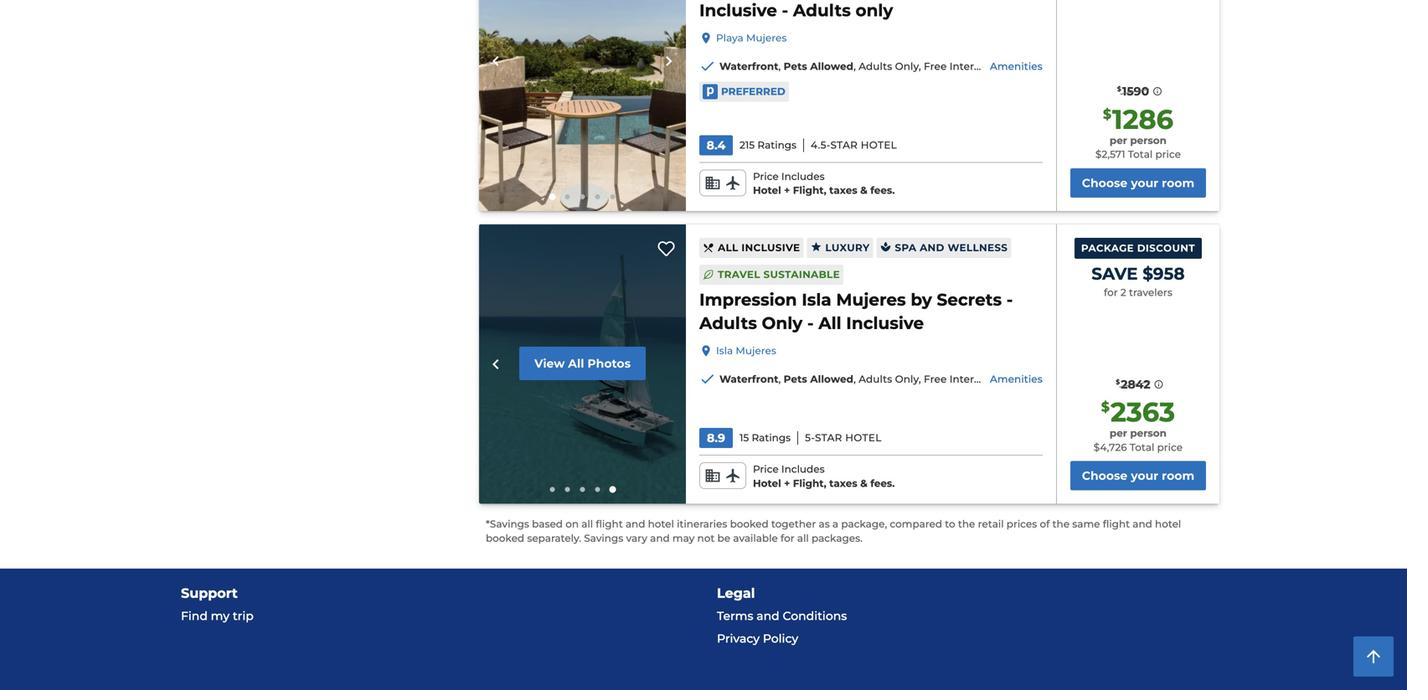 Task type: vqa. For each thing, say whether or not it's contained in the screenshot.
phl inside 4:13p PHL
no



Task type: locate. For each thing, give the bounding box(es) containing it.
and right spa
[[920, 242, 945, 254]]

-
[[1007, 289, 1013, 310], [808, 313, 814, 333]]

1 vertical spatial go to image #2 image
[[565, 487, 570, 492]]

taxes up a at the right bottom of page
[[830, 477, 858, 490]]

0 vertical spatial ratings
[[758, 139, 797, 151]]

0 vertical spatial pets
[[784, 60, 808, 72]]

0 vertical spatial waterfront
[[720, 60, 779, 72]]

waterfront , pets allowed , adults only , free internet access ,
[[720, 60, 1032, 72], [720, 373, 1032, 385]]

215
[[740, 139, 755, 151]]

waterfront down isla mujeres
[[720, 373, 779, 385]]

total right $4,726
[[1130, 441, 1155, 454]]

price includes hotel + flight, taxes & fees. down 5- on the right
[[753, 463, 895, 490]]

0 vertical spatial go to image #4 image
[[595, 194, 600, 199]]

1 price from the top
[[753, 170, 779, 183]]

for inside *savings based on all flight and hotel itineraries booked together as a package, compared to the retail prices of the same flight and hotel booked separately. savings vary and may not be available for all packages.
[[781, 532, 795, 545]]

pets up preferred
[[784, 60, 808, 72]]

person down 1590
[[1131, 134, 1167, 147]]

price inside '$ 1286 per person $2,571 total price'
[[1156, 148, 1181, 161]]

price includes hotel + flight, taxes & fees. for save $958
[[753, 463, 895, 490]]

my
[[211, 609, 230, 624]]

0 vertical spatial fees.
[[871, 184, 895, 197]]

1 & from the top
[[861, 184, 868, 197]]

1 vertical spatial per
[[1110, 427, 1128, 439]]

allowed up 5-star hotel
[[811, 373, 854, 385]]

2 choose from the top
[[1082, 469, 1128, 483]]

booked down *savings
[[486, 532, 525, 545]]

0 vertical spatial star
[[831, 139, 858, 151]]

choose your room for 2363
[[1082, 469, 1195, 483]]

1 flight, from the top
[[793, 184, 827, 197]]

amenities for 1590
[[990, 60, 1043, 72]]

$ left 2363
[[1102, 399, 1110, 415]]

0 vertical spatial +
[[784, 184, 790, 197]]

star right 15 ratings
[[815, 432, 843, 444]]

1 vertical spatial inclusive
[[847, 313, 924, 333]]

+ up together
[[784, 477, 790, 490]]

amenities
[[990, 60, 1043, 72], [990, 373, 1043, 385]]

room down '$ 1286 per person $2,571 total price'
[[1162, 176, 1195, 190]]

1 vertical spatial adults
[[700, 313, 757, 333]]

the right of on the right bottom of the page
[[1053, 518, 1070, 530]]

0 vertical spatial -
[[1007, 289, 1013, 310]]

1 includes from the top
[[782, 170, 825, 183]]

2 & from the top
[[861, 477, 868, 490]]

0 horizontal spatial the
[[959, 518, 976, 530]]

2 fees. from the top
[[871, 477, 895, 490]]

2 photo carousel region from the top
[[479, 225, 686, 504]]

1 fees. from the top
[[871, 184, 895, 197]]

1 vertical spatial fees.
[[871, 477, 895, 490]]

total for 1286
[[1128, 148, 1153, 161]]

0 vertical spatial price
[[1156, 148, 1181, 161]]

1 vertical spatial price includes hotel + flight, taxes & fees.
[[753, 463, 895, 490]]

allowed down secrets playa mujeres golf & spa - all inclusive - adults only element
[[811, 60, 854, 72]]

wellness
[[948, 242, 1008, 254]]

2 your from the top
[[1131, 469, 1159, 483]]

1 vertical spatial choose your room button
[[1071, 461, 1207, 491]]

mujeres left by
[[837, 289, 906, 310]]

go to image #1 image
[[549, 194, 556, 200], [550, 487, 555, 492]]

price
[[753, 170, 779, 183], [753, 463, 779, 475]]

only down impression isla mujeres by secrets - adults only - all inclusive element
[[895, 373, 919, 385]]

0 horizontal spatial for
[[781, 532, 795, 545]]

1 amenities from the top
[[990, 60, 1043, 72]]

access
[[995, 60, 1030, 72], [995, 373, 1030, 385]]

1 horizontal spatial the
[[1053, 518, 1070, 530]]

ratings right 15
[[752, 432, 791, 444]]

1 vertical spatial choose
[[1082, 469, 1128, 483]]

1 horizontal spatial hotel
[[1156, 518, 1182, 530]]

pets up 5- on the right
[[784, 373, 808, 385]]

0 vertical spatial waterfront , pets allowed , adults only , free internet access ,
[[720, 60, 1032, 72]]

2 hotel from the left
[[1156, 518, 1182, 530]]

price down 15 ratings
[[753, 463, 779, 475]]

only inside impression isla mujeres by secrets - adults only - all inclusive
[[762, 313, 803, 333]]

flight right same
[[1103, 518, 1130, 530]]

go to image #4 image for go to image #5 associated with go to image #2 for 1st photo carousel region from the top of the page
[[595, 194, 600, 199]]

0 horizontal spatial all
[[568, 356, 584, 371]]

flight, up as
[[793, 477, 827, 490]]

0 horizontal spatial hotel
[[648, 518, 674, 530]]

support find my trip
[[181, 585, 254, 624]]

room
[[1162, 176, 1195, 190], [1162, 469, 1195, 483]]

+ down 215 ratings
[[784, 184, 790, 197]]

the right to
[[959, 518, 976, 530]]

- down sustainable
[[808, 313, 814, 333]]

all up travel
[[718, 242, 739, 254]]

1 horizontal spatial isla
[[802, 289, 832, 310]]

1 vertical spatial photo carousel region
[[479, 225, 686, 504]]

- right secrets
[[1007, 289, 1013, 310]]

0 vertical spatial amenities
[[990, 60, 1043, 72]]

2 choose your room from the top
[[1082, 469, 1195, 483]]

package discount
[[1082, 242, 1196, 254]]

1 the from the left
[[959, 518, 976, 530]]

1 choose your room from the top
[[1082, 176, 1195, 190]]

price down 215 ratings
[[753, 170, 779, 183]]

2 flight, from the top
[[793, 477, 827, 490]]

0 vertical spatial per
[[1110, 134, 1128, 147]]

adults down impression
[[700, 313, 757, 333]]

per for 2363
[[1110, 427, 1128, 439]]

2 go to image #4 image from the top
[[595, 487, 600, 492]]

go to image #2 image for 1st photo carousel region from the top of the page
[[565, 194, 570, 199]]

4.5-star hotel
[[811, 139, 898, 151]]

mujeres down impression
[[736, 345, 777, 357]]

1 go to image #4 image from the top
[[595, 194, 600, 199]]

1 waterfront , pets allowed , adults only , free internet access , from the top
[[720, 60, 1032, 72]]

1 your from the top
[[1131, 176, 1159, 190]]

$ left 1590
[[1118, 85, 1122, 93]]

$ inside $ 1590
[[1118, 85, 1122, 93]]

isla
[[802, 289, 832, 310], [716, 345, 733, 357]]

1286
[[1113, 103, 1174, 136]]

0 vertical spatial free
[[924, 60, 947, 72]]

1 person from the top
[[1131, 134, 1167, 147]]

2 allowed from the top
[[811, 373, 854, 385]]

0 horizontal spatial -
[[808, 313, 814, 333]]

0 vertical spatial person
[[1131, 134, 1167, 147]]

choose your room button down $4,726
[[1071, 461, 1207, 491]]

1 vertical spatial all
[[819, 313, 842, 333]]

inclusive down by
[[847, 313, 924, 333]]

1 flight from the left
[[596, 518, 623, 530]]

ratings right 215
[[758, 139, 797, 151]]

2 + from the top
[[784, 477, 790, 490]]

and up 'policy'
[[757, 609, 780, 624]]

1 vertical spatial flight,
[[793, 477, 827, 490]]

secrets
[[937, 289, 1002, 310]]

0 vertical spatial room
[[1162, 176, 1195, 190]]

2 flight from the left
[[1103, 518, 1130, 530]]

hotel down 15 ratings
[[753, 477, 782, 490]]

person inside '$ 1286 per person $2,571 total price'
[[1131, 134, 1167, 147]]

includes for 1590
[[782, 170, 825, 183]]

$ 1590
[[1118, 84, 1150, 99]]

waterfront up preferred
[[720, 60, 779, 72]]

all right the on
[[582, 518, 593, 530]]

$ inside '$ 1286 per person $2,571 total price'
[[1103, 106, 1112, 122]]

2 per from the top
[[1110, 427, 1128, 439]]

1 horizontal spatial for
[[1104, 286, 1118, 299]]

go to image #3 image
[[580, 194, 585, 199], [580, 487, 585, 492]]

0 vertical spatial allowed
[[811, 60, 854, 72]]

2 taxes from the top
[[830, 477, 858, 490]]

adults up 5-star hotel
[[859, 373, 893, 385]]

prices
[[1007, 518, 1038, 530]]

of
[[1040, 518, 1050, 530]]

1 go to image #2 image from the top
[[565, 194, 570, 199]]

0 vertical spatial booked
[[730, 518, 769, 530]]

0 vertical spatial internet
[[950, 60, 992, 72]]

0 vertical spatial price
[[753, 170, 779, 183]]

star right 215 ratings
[[831, 139, 858, 151]]

mujeres inside impression isla mujeres by secrets - adults only - all inclusive
[[837, 289, 906, 310]]

*savings based on all flight and hotel itineraries booked together as a package, compared to the retail prices of the same flight and hotel booked separately. savings vary and may not be available for all packages.
[[486, 518, 1182, 545]]

0 vertical spatial choose your room
[[1082, 176, 1195, 190]]

flight up savings
[[596, 518, 623, 530]]

go to image #4 image
[[595, 194, 600, 199], [595, 487, 600, 492]]

price inside $ 2363 per person $4,726 total price
[[1158, 441, 1183, 454]]

0 vertical spatial taxes
[[830, 184, 858, 197]]

1 taxes from the top
[[830, 184, 858, 197]]

5-
[[805, 432, 815, 444]]

1 vertical spatial go to image #5 image
[[610, 486, 616, 493]]

1 choose your room button from the top
[[1071, 168, 1207, 198]]

flight
[[596, 518, 623, 530], [1103, 518, 1130, 530]]

fees. down '4.5-star hotel'
[[871, 184, 895, 197]]

$ for 1590
[[1118, 85, 1122, 93]]

total for 2363
[[1130, 441, 1155, 454]]

1 vertical spatial total
[[1130, 441, 1155, 454]]

adults
[[859, 60, 893, 72], [700, 313, 757, 333], [859, 373, 893, 385]]

1 choose from the top
[[1082, 176, 1128, 190]]

choose your room button
[[1071, 168, 1207, 198], [1071, 461, 1207, 491]]

based
[[532, 518, 563, 530]]

$ left 1286
[[1103, 106, 1112, 122]]

all inclusive
[[718, 242, 801, 254]]

go to image #2 image for photo carousel region containing view all photos
[[565, 487, 570, 492]]

2 horizontal spatial all
[[819, 313, 842, 333]]

free
[[924, 60, 947, 72], [924, 373, 947, 385]]

0 vertical spatial go to image #1 image
[[549, 194, 556, 200]]

your down $ 2363 per person $4,726 total price
[[1131, 469, 1159, 483]]

star for 1590
[[831, 139, 858, 151]]

1 price includes hotel + flight, taxes & fees. from the top
[[753, 170, 895, 197]]

for left 2
[[1104, 286, 1118, 299]]

for
[[1104, 286, 1118, 299], [781, 532, 795, 545]]

policy
[[763, 632, 799, 646]]

0 vertical spatial flight,
[[793, 184, 827, 197]]

amenities for save $958
[[990, 373, 1043, 385]]

0 vertical spatial access
[[995, 60, 1030, 72]]

$ 1286 per person $2,571 total price
[[1096, 103, 1181, 161]]

0 horizontal spatial inclusive
[[742, 242, 801, 254]]

and right vary
[[650, 532, 670, 545]]

booked up available on the right
[[730, 518, 769, 530]]

2 choose your room button from the top
[[1071, 461, 1207, 491]]

$ left '2842'
[[1116, 378, 1121, 386]]

1 vertical spatial choose your room
[[1082, 469, 1195, 483]]

& up package,
[[861, 477, 868, 490]]

total inside '$ 1286 per person $2,571 total price'
[[1128, 148, 1153, 161]]

0 vertical spatial all
[[718, 242, 739, 254]]

go to image #4 image for go to image #5 associated with photo carousel region containing view all photos's go to image #2
[[595, 487, 600, 492]]

$ for 2363
[[1102, 399, 1110, 415]]

1 vertical spatial go to image #4 image
[[595, 487, 600, 492]]

person
[[1131, 134, 1167, 147], [1131, 427, 1167, 439]]

,
[[779, 60, 781, 72], [854, 60, 856, 72], [919, 60, 921, 72], [1030, 60, 1032, 72], [779, 373, 781, 385], [854, 373, 856, 385], [919, 373, 921, 385], [1030, 373, 1032, 385], [1117, 373, 1120, 385], [1222, 373, 1224, 385]]

adults inside impression isla mujeres by secrets - adults only - all inclusive
[[700, 313, 757, 333]]

choose your room down $2,571
[[1082, 176, 1195, 190]]

discount
[[1138, 242, 1196, 254]]

all inside 'button'
[[568, 356, 584, 371]]

1 vertical spatial go to image #3 image
[[580, 487, 585, 492]]

includes down 4.5-
[[782, 170, 825, 183]]

go to image #5 image for go to image #2 for 1st photo carousel region from the top of the page
[[610, 194, 615, 199]]

$ inside $ 2363 per person $4,726 total price
[[1102, 399, 1110, 415]]

1 + from the top
[[784, 184, 790, 197]]

choose your room button down $2,571
[[1071, 168, 1207, 198]]

1 per from the top
[[1110, 134, 1128, 147]]

1 vertical spatial your
[[1131, 469, 1159, 483]]

room down $ 2363 per person $4,726 total price
[[1162, 469, 1195, 483]]

your
[[1131, 176, 1159, 190], [1131, 469, 1159, 483]]

price down 1286
[[1156, 148, 1181, 161]]

go to image #1 image for go to image #2 for 1st photo carousel region from the top of the page
[[549, 194, 556, 200]]

star
[[831, 139, 858, 151], [815, 432, 843, 444]]

inclusive inside impression isla mujeres by secrets - adults only - all inclusive
[[847, 313, 924, 333]]

per
[[1110, 134, 1128, 147], [1110, 427, 1128, 439]]

0 vertical spatial your
[[1131, 176, 1159, 190]]

travel sustainable
[[718, 269, 840, 281]]

0 vertical spatial isla
[[802, 289, 832, 310]]

1 vertical spatial allowed
[[811, 373, 854, 385]]

hotel up may
[[648, 518, 674, 530]]

taxes
[[830, 184, 858, 197], [830, 477, 858, 490]]

0 vertical spatial all
[[582, 518, 593, 530]]

2 price from the top
[[753, 463, 779, 475]]

choose down $2,571
[[1082, 176, 1128, 190]]

legal
[[717, 585, 755, 602]]

1 horizontal spatial all
[[718, 242, 739, 254]]

& down '4.5-star hotel'
[[861, 184, 868, 197]]

all down sustainable
[[819, 313, 842, 333]]

1 vertical spatial taxes
[[830, 477, 858, 490]]

your for 2363
[[1131, 469, 1159, 483]]

1 vertical spatial only
[[762, 313, 803, 333]]

inclusive
[[742, 242, 801, 254], [847, 313, 924, 333]]

1 vertical spatial &
[[861, 477, 868, 490]]

only
[[895, 60, 919, 72], [762, 313, 803, 333], [895, 373, 919, 385]]

1 vertical spatial internet
[[950, 373, 992, 385]]

and right same
[[1133, 518, 1153, 530]]

2 pets from the top
[[784, 373, 808, 385]]

2 amenities from the top
[[990, 373, 1043, 385]]

2 room from the top
[[1162, 469, 1195, 483]]

and
[[920, 242, 945, 254], [626, 518, 646, 530], [1133, 518, 1153, 530], [650, 532, 670, 545], [757, 609, 780, 624]]

1 horizontal spatial booked
[[730, 518, 769, 530]]

per inside '$ 1286 per person $2,571 total price'
[[1110, 134, 1128, 147]]

fees.
[[871, 184, 895, 197], [871, 477, 895, 490]]

per up $2,571
[[1110, 134, 1128, 147]]

go to image #2 image
[[565, 194, 570, 199], [565, 487, 570, 492]]

0 vertical spatial choose your room button
[[1071, 168, 1207, 198]]

price down 2363
[[1158, 441, 1183, 454]]

1 vertical spatial access
[[995, 373, 1030, 385]]

flight, for save $958
[[793, 477, 827, 490]]

taxes down '4.5-star hotel'
[[830, 184, 858, 197]]

only down impression
[[762, 313, 803, 333]]

1 vertical spatial includes
[[782, 463, 825, 475]]

choose down $4,726
[[1082, 469, 1128, 483]]

0 vertical spatial for
[[1104, 286, 1118, 299]]

per up $4,726
[[1110, 427, 1128, 439]]

separately.
[[527, 532, 582, 545]]

go to image #5 image for photo carousel region containing view all photos's go to image #2
[[610, 486, 616, 493]]

choose your room button for 1286
[[1071, 168, 1207, 198]]

1 vertical spatial person
[[1131, 427, 1167, 439]]

1 go to image #3 image from the top
[[580, 194, 585, 199]]

mujeres
[[747, 32, 787, 44], [837, 289, 906, 310], [736, 345, 777, 357]]

2363
[[1111, 396, 1176, 429]]

0 vertical spatial go to image #3 image
[[580, 194, 585, 199]]

1 vertical spatial room
[[1162, 469, 1195, 483]]

$ inside $ 2842
[[1116, 378, 1121, 386]]

waterfront , pets allowed , adults only , free internet access , up 5-star hotel
[[720, 373, 1032, 385]]

hotel
[[648, 518, 674, 530], [1156, 518, 1182, 530]]

photo carousel region containing view all photos
[[479, 225, 686, 504]]

total inside $ 2363 per person $4,726 total price
[[1130, 441, 1155, 454]]

price includes hotel + flight, taxes & fees. down 4.5-
[[753, 170, 895, 197]]

legal terms and conditions privacy policy
[[717, 585, 847, 646]]

only down secrets playa mujeres golf & spa - all inclusive - adults only element
[[895, 60, 919, 72]]

includes down 5- on the right
[[782, 463, 825, 475]]

inclusive up travel sustainable on the top of the page
[[742, 242, 801, 254]]

photo carousel region
[[479, 0, 686, 211], [479, 225, 686, 504]]

1 vertical spatial amenities
[[990, 373, 1043, 385]]

price for 2363
[[1158, 441, 1183, 454]]

choose your room down $4,726
[[1082, 469, 1195, 483]]

0 horizontal spatial booked
[[486, 532, 525, 545]]

1 horizontal spatial flight
[[1103, 518, 1130, 530]]

1 vertical spatial waterfront , pets allowed , adults only , free internet access ,
[[720, 373, 1032, 385]]

hotel right same
[[1156, 518, 1182, 530]]

1590
[[1123, 84, 1150, 99]]

1 horizontal spatial all
[[798, 532, 809, 545]]

allowed
[[811, 60, 854, 72], [811, 373, 854, 385]]

for down together
[[781, 532, 795, 545]]

0 vertical spatial total
[[1128, 148, 1153, 161]]

on
[[566, 518, 579, 530]]

1 vertical spatial free
[[924, 373, 947, 385]]

1 vertical spatial price
[[1158, 441, 1183, 454]]

2 go to image #2 image from the top
[[565, 487, 570, 492]]

fees. up package,
[[871, 477, 895, 490]]

impression
[[700, 289, 797, 310]]

waterfront , pets allowed , adults only , free internet access , down secrets playa mujeres golf & spa - all inclusive - adults only element
[[720, 60, 1032, 72]]

save $958
[[1092, 263, 1185, 284]]

1 vertical spatial waterfront
[[720, 373, 779, 385]]

person inside $ 2363 per person $4,726 total price
[[1131, 427, 1167, 439]]

2 access from the top
[[995, 373, 1030, 385]]

go to image #5 image
[[610, 194, 615, 199], [610, 486, 616, 493]]

mujeres for save $958
[[736, 345, 777, 357]]

0 horizontal spatial flight
[[596, 518, 623, 530]]

your down '$ 1286 per person $2,571 total price'
[[1131, 176, 1159, 190]]

the
[[959, 518, 976, 530], [1053, 518, 1070, 530]]

choose
[[1082, 176, 1128, 190], [1082, 469, 1128, 483]]

1 horizontal spatial inclusive
[[847, 313, 924, 333]]

flight, for 1590
[[793, 184, 827, 197]]

total right $2,571
[[1128, 148, 1153, 161]]

2 go to image #3 image from the top
[[580, 487, 585, 492]]

person down '2842'
[[1131, 427, 1167, 439]]

1 vertical spatial isla
[[716, 345, 733, 357]]

per inside $ 2363 per person $4,726 total price
[[1110, 427, 1128, 439]]

1 vertical spatial star
[[815, 432, 843, 444]]

waterfront
[[720, 60, 779, 72], [720, 373, 779, 385]]

1 waterfront from the top
[[720, 60, 779, 72]]

0 vertical spatial photo carousel region
[[479, 0, 686, 211]]

mujeres right playa
[[747, 32, 787, 44]]

8.4
[[707, 138, 726, 152]]

2 includes from the top
[[782, 463, 825, 475]]

all
[[582, 518, 593, 530], [798, 532, 809, 545]]

2 vertical spatial all
[[568, 356, 584, 371]]

1 vertical spatial all
[[798, 532, 809, 545]]

room for 1286
[[1162, 176, 1195, 190]]

all down together
[[798, 532, 809, 545]]

1 vertical spatial go to image #1 image
[[550, 487, 555, 492]]

0 vertical spatial includes
[[782, 170, 825, 183]]

travel
[[718, 269, 761, 281]]

internet
[[950, 60, 992, 72], [950, 373, 992, 385]]

person for 1286
[[1131, 134, 1167, 147]]

0 vertical spatial go to image #5 image
[[610, 194, 615, 199]]

1 vertical spatial +
[[784, 477, 790, 490]]

2 person from the top
[[1131, 427, 1167, 439]]

2 internet from the top
[[950, 373, 992, 385]]

all right view
[[568, 356, 584, 371]]

isla down sustainable
[[802, 289, 832, 310]]

adults down secrets playa mujeres golf & spa - all inclusive - adults only element
[[859, 60, 893, 72]]

impression isla mujeres by secrets - adults only - all inclusive
[[700, 289, 1013, 333]]

1 room from the top
[[1162, 176, 1195, 190]]

15 ratings
[[740, 432, 791, 444]]

0 vertical spatial price includes hotel + flight, taxes & fees.
[[753, 170, 895, 197]]

choose your room
[[1082, 176, 1195, 190], [1082, 469, 1195, 483]]

includes
[[782, 170, 825, 183], [782, 463, 825, 475]]

isla down impression
[[716, 345, 733, 357]]

flight, down 4.5-
[[793, 184, 827, 197]]

price for 1286
[[1156, 148, 1181, 161]]

2 price includes hotel + flight, taxes & fees. from the top
[[753, 463, 895, 490]]



Task type: describe. For each thing, give the bounding box(es) containing it.
$ for 1286
[[1103, 106, 1112, 122]]

and inside legal terms and conditions privacy policy
[[757, 609, 780, 624]]

luxury
[[826, 242, 870, 254]]

go to image #1 image for photo carousel region containing view all photos's go to image #2
[[550, 487, 555, 492]]

2 vertical spatial only
[[895, 373, 919, 385]]

view all photos
[[535, 356, 631, 371]]

price for 1590
[[753, 170, 779, 183]]

+ for save $958
[[784, 477, 790, 490]]

isla inside impression isla mujeres by secrets - adults only - all inclusive
[[802, 289, 832, 310]]

0 horizontal spatial all
[[582, 518, 593, 530]]

choose for 2363
[[1082, 469, 1128, 483]]

other activities image
[[479, 0, 686, 211]]

terms and conditions link
[[717, 605, 1227, 628]]

secrets playa mujeres golf & spa - all inclusive - adults only element
[[700, 0, 1043, 21]]

fees. for save $958
[[871, 477, 895, 490]]

1 horizontal spatial -
[[1007, 289, 1013, 310]]

sustainable
[[764, 269, 840, 281]]

itineraries
[[677, 518, 728, 530]]

package,
[[842, 518, 888, 530]]

available
[[733, 532, 778, 545]]

2 free from the top
[[924, 373, 947, 385]]

savings
[[584, 532, 624, 545]]

includes for save $958
[[782, 463, 825, 475]]

view all photos button
[[519, 347, 646, 380]]

save
[[1092, 263, 1138, 284]]

5-star hotel
[[805, 432, 882, 444]]

1 pets from the top
[[784, 60, 808, 72]]

by
[[911, 289, 932, 310]]

privacy
[[717, 632, 760, 646]]

find my trip link
[[181, 605, 690, 628]]

hotel right 5- on the right
[[846, 432, 882, 444]]

15
[[740, 432, 749, 444]]

travelers
[[1130, 286, 1173, 299]]

1 vertical spatial -
[[808, 313, 814, 333]]

playa mujeres
[[716, 32, 787, 44]]

& for save $958
[[861, 477, 868, 490]]

terms
[[717, 609, 754, 624]]

and up vary
[[626, 518, 646, 530]]

per for 1286
[[1110, 134, 1128, 147]]

1 internet from the top
[[950, 60, 992, 72]]

photos
[[588, 356, 631, 371]]

1 allowed from the top
[[811, 60, 854, 72]]

8.9
[[707, 431, 726, 445]]

choose your room button for 2363
[[1071, 461, 1207, 491]]

2 waterfront , pets allowed , adults only , free internet access , from the top
[[720, 373, 1032, 385]]

hotel down 215 ratings
[[753, 184, 782, 197]]

$ 2363 per person $4,726 total price
[[1094, 396, 1183, 454]]

retail
[[978, 518, 1004, 530]]

+ for 1590
[[784, 184, 790, 197]]

go to image #3 image for photo carousel region containing view all photos's go to image #2
[[580, 487, 585, 492]]

1 vertical spatial booked
[[486, 532, 525, 545]]

$ for 2842
[[1116, 378, 1121, 386]]

2842
[[1121, 377, 1151, 392]]

1 hotel from the left
[[648, 518, 674, 530]]

not
[[698, 532, 715, 545]]

find
[[181, 609, 208, 624]]

trip
[[233, 609, 254, 624]]

to
[[945, 518, 956, 530]]

$ 2842
[[1116, 377, 1151, 392]]

spa and wellness
[[895, 242, 1008, 254]]

2
[[1121, 286, 1127, 299]]

compared
[[890, 518, 943, 530]]

privacy policy link
[[717, 628, 1227, 650]]

1 access from the top
[[995, 60, 1030, 72]]

ratings for 1590
[[758, 139, 797, 151]]

vary
[[626, 532, 648, 545]]

support
[[181, 585, 238, 602]]

your for 1286
[[1131, 176, 1159, 190]]

2 the from the left
[[1053, 518, 1070, 530]]

$958
[[1143, 263, 1185, 284]]

playa
[[716, 32, 744, 44]]

star for save $958
[[815, 432, 843, 444]]

0 horizontal spatial isla
[[716, 345, 733, 357]]

215 ratings
[[740, 139, 797, 151]]

a
[[833, 518, 839, 530]]

price includes hotel + flight, taxes & fees. for 1590
[[753, 170, 895, 197]]

price for save $958
[[753, 463, 779, 475]]

$4,726
[[1094, 441, 1128, 454]]

packages.
[[812, 532, 863, 545]]

ratings for save $958
[[752, 432, 791, 444]]

may
[[673, 532, 695, 545]]

spa
[[895, 242, 917, 254]]

be
[[718, 532, 731, 545]]

0 vertical spatial inclusive
[[742, 242, 801, 254]]

together
[[772, 518, 816, 530]]

all inside impression isla mujeres by secrets - adults only - all inclusive
[[819, 313, 842, 333]]

preferred
[[721, 85, 786, 98]]

mujeres for 1590
[[747, 32, 787, 44]]

*savings
[[486, 518, 530, 530]]

conditions
[[783, 609, 847, 624]]

0 vertical spatial adults
[[859, 60, 893, 72]]

choose your room for 1286
[[1082, 176, 1195, 190]]

impression isla mujeres by secrets - adults only - all inclusive element
[[700, 288, 1043, 334]]

taxes for 1590
[[830, 184, 858, 197]]

taxes for save $958
[[830, 477, 858, 490]]

1 photo carousel region from the top
[[479, 0, 686, 211]]

$2,571
[[1096, 148, 1126, 161]]

hotel right 4.5-
[[861, 139, 898, 151]]

& for 1590
[[861, 184, 868, 197]]

person for 2363
[[1131, 427, 1167, 439]]

for 2 travelers
[[1104, 286, 1173, 299]]

go to image #3 image for go to image #2 for 1st photo carousel region from the top of the page
[[580, 194, 585, 199]]

2 waterfront from the top
[[720, 373, 779, 385]]

choose for 1286
[[1082, 176, 1128, 190]]

2 vertical spatial adults
[[859, 373, 893, 385]]

same
[[1073, 518, 1101, 530]]

0 vertical spatial only
[[895, 60, 919, 72]]

view
[[535, 356, 565, 371]]

1 free from the top
[[924, 60, 947, 72]]

as
[[819, 518, 830, 530]]

4.5-
[[811, 139, 831, 151]]

package
[[1082, 242, 1135, 254]]

fees. for 1590
[[871, 184, 895, 197]]

room for 2363
[[1162, 469, 1195, 483]]

isla mujeres
[[716, 345, 777, 357]]



